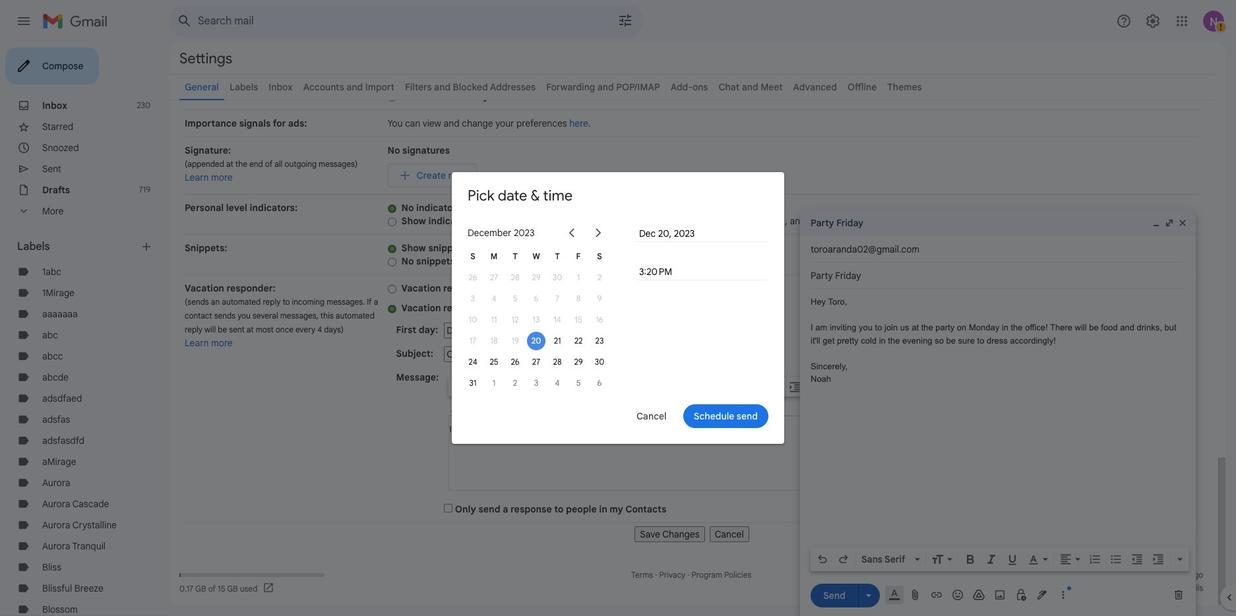 Task type: describe. For each thing, give the bounding box(es) containing it.
advanced search options image
[[612, 7, 639, 34]]

settings image
[[1146, 13, 1162, 29]]

9 dec cell
[[589, 288, 611, 310]]

30 dec cell
[[589, 352, 611, 373]]

2 jan cell
[[505, 373, 526, 394]]

3 column header from the left
[[505, 246, 526, 267]]

19 dec cell
[[505, 331, 526, 352]]

3 jan cell
[[526, 373, 547, 394]]

5 dec cell
[[505, 288, 526, 310]]

formatting options toolbar
[[449, 378, 852, 397]]

21 dec cell
[[547, 331, 568, 352]]

7 column header from the left
[[589, 246, 611, 267]]

28 nov cell
[[505, 267, 526, 288]]

12 dec cell
[[505, 310, 526, 331]]

6 column header from the left
[[568, 246, 589, 267]]

30 nov cell
[[547, 267, 568, 288]]

Time field
[[638, 264, 768, 279]]

italic ‪(⌘i)‬ image
[[576, 381, 590, 394]]

18 dec cell
[[484, 331, 505, 352]]

26 nov cell
[[463, 267, 484, 288]]

31 dec cell
[[463, 373, 484, 394]]

Vacation responder text field
[[450, 423, 846, 484]]

1 horizontal spatial navigation
[[185, 523, 1200, 543]]

7 dec cell
[[547, 288, 568, 310]]

10 dec cell
[[463, 310, 484, 331]]

15 dec cell
[[568, 310, 589, 331]]

26 dec cell
[[505, 352, 526, 373]]

main menu image
[[16, 13, 32, 29]]

6 dec cell
[[526, 288, 547, 310]]

1 jan cell
[[484, 373, 505, 394]]

underline ‪(⌘u)‬ image
[[597, 381, 611, 394]]

1 column header from the left
[[463, 246, 484, 267]]



Task type: vqa. For each thing, say whether or not it's contained in the screenshot.
234bluess
no



Task type: locate. For each thing, give the bounding box(es) containing it.
column header up 7 dec cell
[[547, 246, 568, 267]]

None checkbox
[[444, 504, 453, 513]]

column header up 5 dec cell
[[505, 246, 526, 267]]

column header up 8 dec "cell"
[[568, 246, 589, 267]]

3 dec cell
[[463, 288, 484, 310]]

14 dec cell
[[547, 310, 568, 331]]

27 nov cell
[[484, 267, 505, 288]]

1 vertical spatial heading
[[17, 240, 140, 253]]

dialog
[[452, 172, 785, 444]]

29 dec cell
[[568, 352, 589, 373]]

25 dec cell
[[484, 352, 505, 373]]

column header up the 6 dec cell
[[526, 246, 547, 267]]

column header up 9 dec cell
[[589, 246, 611, 267]]

gmail image
[[42, 8, 114, 34]]

column header
[[463, 246, 484, 267], [484, 246, 505, 267], [505, 246, 526, 267], [526, 246, 547, 267], [547, 246, 568, 267], [568, 246, 589, 267], [589, 246, 611, 267]]

0 horizontal spatial navigation
[[0, 42, 169, 616]]

29 nov cell
[[526, 267, 547, 288]]

Date field
[[638, 226, 768, 241]]

4 jan cell
[[547, 373, 568, 394]]

0 vertical spatial heading
[[468, 188, 573, 204]]

grid
[[463, 246, 611, 394]]

column header up 3 dec 'cell'
[[463, 246, 484, 267]]

11 dec cell
[[484, 310, 505, 331]]

1 horizontal spatial heading
[[468, 188, 573, 204]]

4 dec cell
[[484, 288, 505, 310]]

13 dec cell
[[526, 310, 547, 331]]

8 dec cell
[[568, 288, 589, 310]]

navigation
[[0, 42, 169, 616], [185, 523, 1200, 543]]

20 dec cell
[[526, 331, 547, 352]]

quote ‪(⌘⇧9)‬ image
[[810, 381, 823, 394]]

22 dec cell
[[568, 331, 589, 352]]

None radio
[[388, 217, 396, 227], [388, 257, 396, 267], [388, 284, 396, 294], [388, 217, 396, 227], [388, 257, 396, 267], [388, 284, 396, 294]]

2 dec cell
[[589, 267, 611, 288]]

0 horizontal spatial heading
[[17, 240, 140, 253]]

column header up the 4 dec cell
[[484, 246, 505, 267]]

heading
[[468, 188, 573, 204], [17, 240, 140, 253]]

search mail image
[[173, 9, 197, 33]]

tab list
[[169, 74, 1216, 100]]

27 dec cell
[[526, 352, 547, 373]]

None radio
[[388, 92, 396, 102], [388, 204, 396, 214], [388, 244, 396, 254], [388, 304, 396, 314], [388, 92, 396, 102], [388, 204, 396, 214], [388, 244, 396, 254], [388, 304, 396, 314]]

row
[[463, 219, 611, 246]]

6 jan cell
[[589, 373, 611, 394]]

23 dec cell
[[589, 331, 611, 352]]

2 column header from the left
[[484, 246, 505, 267]]

indent more ‪(⌘])‬ image
[[789, 381, 802, 394]]

5 column header from the left
[[547, 246, 568, 267]]

16 dec cell
[[589, 310, 611, 331]]

footer
[[169, 569, 1216, 595]]

Subject text field
[[444, 347, 681, 362]]

24 dec cell
[[463, 352, 484, 373]]

17 dec cell
[[463, 331, 484, 352]]

28 dec cell
[[547, 352, 568, 373]]

None text field
[[444, 323, 535, 339], [662, 323, 753, 339], [444, 323, 535, 339], [662, 323, 753, 339]]

follow link to manage storage image
[[263, 582, 276, 595]]

None search field
[[169, 5, 644, 37]]

1 dec cell
[[568, 267, 589, 288]]

bold ‪(⌘b)‬ image
[[555, 381, 568, 394]]

5 jan cell
[[568, 373, 589, 394]]

4 column header from the left
[[526, 246, 547, 267]]



